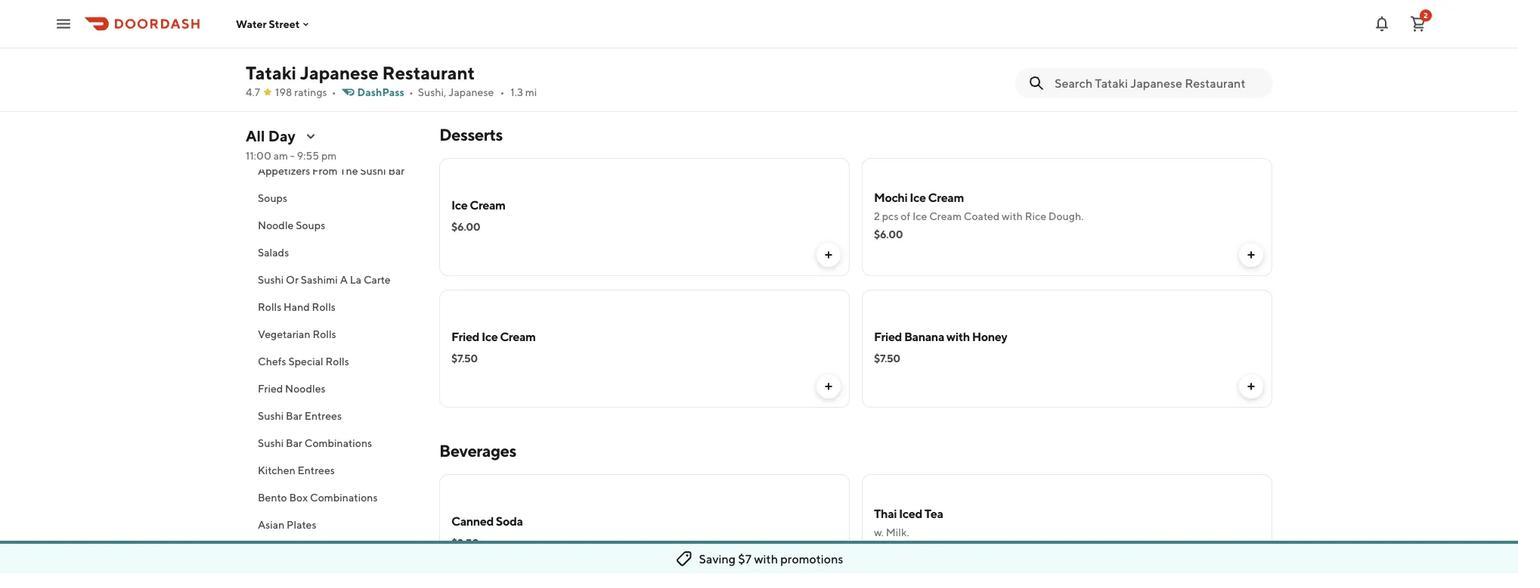 Task type: locate. For each thing, give the bounding box(es) containing it.
$7
[[739, 552, 752, 566]]

rolls down vegetarian rolls button
[[326, 355, 349, 368]]

add item to cart image
[[1246, 249, 1258, 261], [1246, 380, 1258, 393]]

$2.50
[[452, 537, 479, 549]]

sushi down fried noodles
[[258, 410, 284, 422]]

rolls left hand
[[258, 301, 282, 313]]

fried noodles button
[[246, 375, 421, 402]]

add item to cart image for fried banana with honey
[[1246, 380, 1258, 393]]

sushi bar combinations
[[258, 437, 372, 449]]

0 vertical spatial with
[[1002, 210, 1023, 222]]

appetizers from the sushi bar
[[258, 165, 405, 177]]

bento
[[258, 491, 287, 504]]

0 horizontal spatial fried
[[258, 382, 283, 395]]

1 horizontal spatial soups
[[296, 219, 325, 231]]

0 vertical spatial japanese
[[300, 62, 379, 83]]

2 add item to cart image from the top
[[1246, 380, 1258, 393]]

1 horizontal spatial •
[[409, 86, 414, 98]]

fried for fried banana with honey
[[874, 329, 903, 344]]

beverages
[[439, 441, 517, 461]]

chefs
[[258, 355, 286, 368]]

2 vertical spatial bar
[[286, 437, 303, 449]]

bar
[[388, 165, 405, 177], [286, 410, 303, 422], [286, 437, 303, 449]]

street
[[269, 18, 300, 30]]

0 vertical spatial bar
[[388, 165, 405, 177]]

add item to cart image for ice cream
[[823, 249, 835, 261]]

$7.50 for fried ice cream
[[452, 352, 478, 365]]

1 vertical spatial with
[[947, 329, 970, 344]]

add item to cart image for canned soda
[[823, 565, 835, 574]]

entrees up sushi bar combinations
[[305, 410, 342, 422]]

2 $7.50 from the left
[[874, 352, 901, 365]]

Item Search search field
[[1055, 75, 1261, 92]]

rolls
[[258, 301, 282, 313], [312, 301, 336, 313], [313, 328, 336, 340], [326, 355, 349, 368]]

1 vertical spatial add item to cart image
[[1246, 380, 1258, 393]]

2 horizontal spatial •
[[500, 86, 505, 98]]

japanese for sushi,
[[449, 86, 494, 98]]

1 $7.50 from the left
[[452, 352, 478, 365]]

2 right the notification bell image
[[1424, 11, 1429, 20]]

sushi up "kitchen" at bottom
[[258, 437, 284, 449]]

2 horizontal spatial fried
[[874, 329, 903, 344]]

$6.00 inside mochi ice cream 2 pcs of ice cream coated with rice dough. $6.00
[[874, 228, 903, 241]]

1 vertical spatial entrees
[[298, 464, 335, 477]]

bar right the
[[388, 165, 405, 177]]

1 horizontal spatial 2
[[1424, 11, 1429, 20]]

0 vertical spatial entrees
[[305, 410, 342, 422]]

1 horizontal spatial fried
[[452, 329, 480, 344]]

bento box combinations
[[258, 491, 378, 504]]

0 vertical spatial soups
[[258, 192, 287, 204]]

soups up noodle
[[258, 192, 287, 204]]

• right ratings
[[332, 86, 336, 98]]

soups button
[[246, 185, 421, 212]]

noodle soups
[[258, 219, 325, 231]]

vegetarian
[[258, 328, 311, 340]]

fried banana with honey
[[874, 329, 1008, 344]]

chefs special rolls button
[[246, 348, 421, 375]]

desserts
[[439, 125, 503, 144]]

banana
[[905, 329, 945, 344]]

1 vertical spatial combinations
[[310, 491, 378, 504]]

bar up kitchen entrees at the bottom left
[[286, 437, 303, 449]]

2 vertical spatial with
[[754, 552, 778, 566]]

mi
[[525, 86, 537, 98]]

pm
[[321, 149, 337, 162]]

mochi
[[874, 190, 908, 205]]

1 vertical spatial bar
[[286, 410, 303, 422]]

sushi for sushi bar entrees
[[258, 410, 284, 422]]

0 vertical spatial combinations
[[305, 437, 372, 449]]

vegetarian rolls
[[258, 328, 336, 340]]

1 vertical spatial 2
[[874, 210, 880, 222]]

salads
[[258, 246, 289, 259]]

add item to cart image for mochi ice cream
[[1246, 249, 1258, 261]]

soups right noodle
[[296, 219, 325, 231]]

2 horizontal spatial with
[[1002, 210, 1023, 222]]

$6.00 down ice cream
[[452, 221, 481, 233]]

japanese right 'sushi,'
[[449, 86, 494, 98]]

add item to cart image for fried ice cream
[[823, 380, 835, 393]]

1 horizontal spatial $7.50
[[874, 352, 901, 365]]

0 vertical spatial 2
[[1424, 11, 1429, 20]]

2 inside button
[[1424, 11, 1429, 20]]

la
[[350, 273, 362, 286]]

with
[[1002, 210, 1023, 222], [947, 329, 970, 344], [754, 552, 778, 566]]

sushi left or
[[258, 273, 284, 286]]

all
[[246, 127, 265, 145]]

1 vertical spatial japanese
[[449, 86, 494, 98]]

• for sushi, japanese • 1.3 mi
[[500, 86, 505, 98]]

2
[[1424, 11, 1429, 20], [874, 210, 880, 222]]

vegetarian rolls button
[[246, 321, 421, 348]]

with right $7
[[754, 552, 778, 566]]

bar down fried noodles
[[286, 410, 303, 422]]

1 horizontal spatial $6.00
[[874, 228, 903, 241]]

saving
[[699, 552, 736, 566]]

1 • from the left
[[332, 86, 336, 98]]

a
[[340, 273, 348, 286]]

$7.50 down fried ice cream
[[452, 352, 478, 365]]

japanese
[[300, 62, 379, 83], [449, 86, 494, 98]]

pcs
[[883, 210, 899, 222]]

entrees inside button
[[298, 464, 335, 477]]

rice
[[1025, 210, 1047, 222]]

entrees
[[305, 410, 342, 422], [298, 464, 335, 477]]

japanese for tataki
[[300, 62, 379, 83]]

salads button
[[246, 239, 421, 266]]

3 • from the left
[[500, 86, 505, 98]]

0 horizontal spatial 2
[[874, 210, 880, 222]]

combinations down kitchen entrees button
[[310, 491, 378, 504]]

11:00
[[246, 149, 271, 162]]

0 horizontal spatial with
[[754, 552, 778, 566]]

box
[[289, 491, 308, 504]]

soups inside noodle soups button
[[296, 219, 325, 231]]

coated
[[964, 210, 1000, 222]]

dashpass
[[357, 86, 405, 98]]

bento box combinations button
[[246, 484, 421, 511]]

with left rice
[[1002, 210, 1023, 222]]

the
[[340, 165, 358, 177]]

4.7
[[246, 86, 260, 98]]

noodles
[[285, 382, 326, 395]]

japanese up ratings
[[300, 62, 379, 83]]

mochi ice cream 2 pcs of ice cream coated with rice dough. $6.00
[[874, 190, 1084, 241]]

sushi
[[360, 165, 386, 177], [258, 273, 284, 286], [258, 410, 284, 422], [258, 437, 284, 449]]

fried inside button
[[258, 382, 283, 395]]

bar for entrees
[[286, 410, 303, 422]]

combinations down sushi bar entrees button
[[305, 437, 372, 449]]

combinations
[[305, 437, 372, 449], [310, 491, 378, 504]]

am
[[274, 149, 288, 162]]

sushi right the
[[360, 165, 386, 177]]

fried for fried ice cream
[[452, 329, 480, 344]]

$6.00 down the pcs
[[874, 228, 903, 241]]

add item to cart image
[[823, 249, 835, 261], [823, 380, 835, 393], [823, 565, 835, 574], [1246, 565, 1258, 574]]

cream
[[929, 190, 964, 205], [470, 198, 506, 212], [930, 210, 962, 222], [500, 329, 536, 344]]

milk.
[[886, 526, 910, 539]]

1 horizontal spatial japanese
[[449, 86, 494, 98]]

$7.50 down fried banana with honey
[[874, 352, 901, 365]]

with left honey
[[947, 329, 970, 344]]

1 add item to cart image from the top
[[1246, 249, 1258, 261]]

0 horizontal spatial soups
[[258, 192, 287, 204]]

• left 1.3
[[500, 86, 505, 98]]

sushi or sashimi a la carte button
[[246, 266, 421, 293]]

1 horizontal spatial with
[[947, 329, 970, 344]]

0 horizontal spatial $7.50
[[452, 352, 478, 365]]

plates
[[287, 519, 317, 531]]

from
[[312, 165, 338, 177]]

entrees down sushi bar combinations
[[298, 464, 335, 477]]

soups
[[258, 192, 287, 204], [296, 219, 325, 231]]

0 vertical spatial add item to cart image
[[1246, 249, 1258, 261]]

fried
[[452, 329, 480, 344], [874, 329, 903, 344], [258, 382, 283, 395]]

2 • from the left
[[409, 86, 414, 98]]

2 left the pcs
[[874, 210, 880, 222]]

thai
[[874, 506, 897, 521]]

•
[[332, 86, 336, 98], [409, 86, 414, 98], [500, 86, 505, 98]]

fried noodles
[[258, 382, 326, 395]]

asian plates
[[258, 519, 317, 531]]

• left 'sushi,'
[[409, 86, 414, 98]]

canned soda
[[452, 514, 523, 528]]

$7.50
[[452, 352, 478, 365], [874, 352, 901, 365]]

1 vertical spatial soups
[[296, 219, 325, 231]]

sashimi
[[301, 273, 338, 286]]

0 horizontal spatial japanese
[[300, 62, 379, 83]]

notification bell image
[[1374, 15, 1392, 33]]

198 ratings •
[[275, 86, 336, 98]]

0 horizontal spatial •
[[332, 86, 336, 98]]

with for fried banana with honey
[[947, 329, 970, 344]]



Task type: describe. For each thing, give the bounding box(es) containing it.
kitchen
[[258, 464, 296, 477]]

honey
[[973, 329, 1008, 344]]

1.3
[[511, 86, 523, 98]]

soups inside soups "button"
[[258, 192, 287, 204]]

sushi bar entrees
[[258, 410, 342, 422]]

combinations for sushi bar combinations
[[305, 437, 372, 449]]

thai iced tea w. milk. $5.00
[[874, 506, 944, 557]]

with for saving $7 with promotions
[[754, 552, 778, 566]]

carte
[[364, 273, 391, 286]]

rolls down rolls hand rolls button on the left of page
[[313, 328, 336, 340]]

dashpass •
[[357, 86, 414, 98]]

sushi for sushi bar combinations
[[258, 437, 284, 449]]

appetizers from the sushi bar button
[[246, 157, 421, 185]]

all day
[[246, 127, 296, 145]]

ice cream
[[452, 198, 506, 212]]

kitchen entrees button
[[246, 457, 421, 484]]

soda
[[496, 514, 523, 528]]

asian
[[258, 519, 285, 531]]

$1.00
[[452, 36, 478, 48]]

tataki
[[246, 62, 297, 83]]

menus image
[[305, 130, 317, 142]]

2 inside mochi ice cream 2 pcs of ice cream coated with rice dough. $6.00
[[874, 210, 880, 222]]

fried ice cream
[[452, 329, 536, 344]]

canned
[[452, 514, 494, 528]]

• for 198 ratings •
[[332, 86, 336, 98]]

entrees inside button
[[305, 410, 342, 422]]

198
[[275, 86, 292, 98]]

ratings
[[294, 86, 327, 98]]

sushi bar entrees button
[[246, 402, 421, 430]]

-
[[290, 149, 295, 162]]

day
[[268, 127, 296, 145]]

2 button
[[1404, 9, 1434, 39]]

water street button
[[236, 18, 312, 30]]

or
[[286, 273, 299, 286]]

sushi, japanese • 1.3 mi
[[418, 86, 537, 98]]

hand
[[284, 301, 310, 313]]

iced
[[899, 506, 923, 521]]

sides
[[258, 546, 284, 558]]

fried for fried noodles
[[258, 382, 283, 395]]

sushi,
[[418, 86, 447, 98]]

water street
[[236, 18, 300, 30]]

w.
[[874, 526, 884, 539]]

noodle soups button
[[246, 212, 421, 239]]

rolls hand rolls
[[258, 301, 336, 313]]

2 items, open order cart image
[[1410, 15, 1428, 33]]

sushi for sushi or sashimi a la carte
[[258, 273, 284, 286]]

0 horizontal spatial $6.00
[[452, 221, 481, 233]]

bar for combinations
[[286, 437, 303, 449]]

rolls right hand
[[312, 301, 336, 313]]

special
[[288, 355, 324, 368]]

with inside mochi ice cream 2 pcs of ice cream coated with rice dough. $6.00
[[1002, 210, 1023, 222]]

appetizers
[[258, 165, 310, 177]]

9:55
[[297, 149, 319, 162]]

dough.
[[1049, 210, 1084, 222]]

chefs special rolls
[[258, 355, 349, 368]]

tataki japanese restaurant
[[246, 62, 475, 83]]

promotions
[[781, 552, 844, 566]]

sushi or sashimi a la carte
[[258, 273, 391, 286]]

sides button
[[246, 539, 421, 566]]

tea
[[925, 506, 944, 521]]

sushi bar combinations button
[[246, 430, 421, 457]]

water
[[236, 18, 267, 30]]

saving $7 with promotions
[[699, 552, 844, 566]]

asian plates button
[[246, 511, 421, 539]]

rolls inside "button"
[[326, 355, 349, 368]]

$5.00
[[874, 544, 904, 557]]

$7.50 for fried banana with honey
[[874, 352, 901, 365]]

noodle
[[258, 219, 294, 231]]

of
[[901, 210, 911, 222]]

combinations for bento box combinations
[[310, 491, 378, 504]]

rolls hand rolls button
[[246, 293, 421, 321]]

11:00 am - 9:55 pm
[[246, 149, 337, 162]]

open menu image
[[54, 15, 73, 33]]



Task type: vqa. For each thing, say whether or not it's contained in the screenshot.
Sushi, Japanese • 1.3 mi
yes



